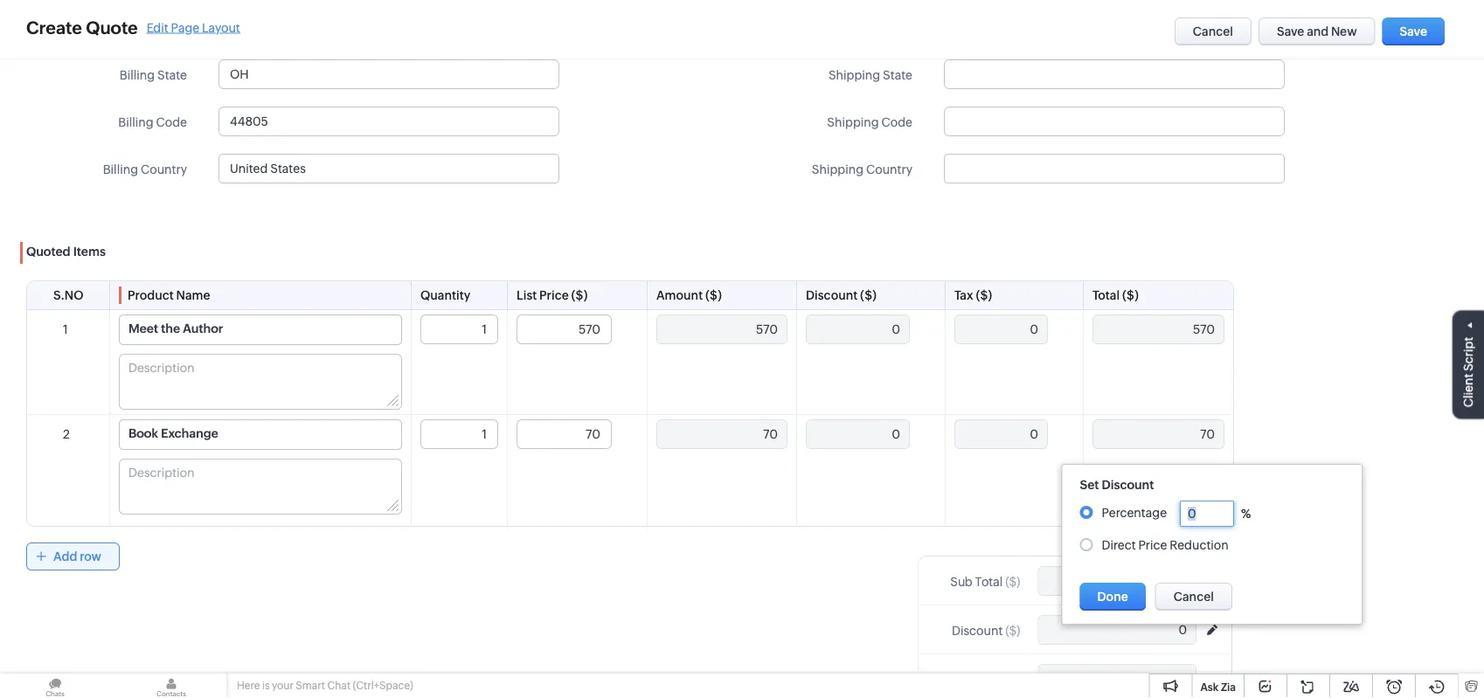 Task type: vqa. For each thing, say whether or not it's contained in the screenshot.
left Price
yes



Task type: describe. For each thing, give the bounding box(es) containing it.
items
[[73, 245, 106, 259]]

city
[[164, 21, 187, 35]]

1 horizontal spatial tax
[[984, 673, 1003, 687]]

quoted items
[[26, 245, 106, 259]]

create quote edit page layout
[[26, 17, 240, 38]]

1 vertical spatial cancel button
[[1156, 583, 1233, 611]]

0 vertical spatial tax ($)
[[955, 289, 993, 303]]

client
[[1462, 374, 1476, 408]]

zia
[[1222, 682, 1236, 693]]

your
[[272, 680, 294, 692]]

done button
[[1080, 583, 1146, 611]]

1 vertical spatial discount ($)
[[952, 624, 1021, 638]]

product
[[128, 289, 174, 303]]

name
[[176, 289, 210, 303]]

is
[[262, 680, 270, 692]]

billing city
[[127, 21, 187, 35]]

here
[[237, 680, 260, 692]]

code for shipping code
[[882, 115, 913, 129]]

reduction
[[1170, 539, 1229, 553]]

1 vertical spatial tax ($)
[[984, 673, 1021, 687]]

save for save and new
[[1278, 24, 1305, 38]]

direct
[[1102, 539, 1136, 553]]

Description text field
[[120, 460, 401, 518]]

1 vertical spatial cancel
[[1174, 590, 1215, 604]]

add row
[[53, 550, 101, 564]]

code for billing code
[[156, 115, 187, 129]]

billing for billing city
[[127, 21, 162, 35]]

ask
[[1201, 682, 1219, 693]]

shipping for shipping country
[[812, 162, 864, 176]]

%
[[1242, 507, 1252, 521]]

price for direct
[[1139, 539, 1168, 553]]

set
[[1080, 478, 1100, 492]]

create
[[26, 17, 82, 38]]

0 vertical spatial discount ($)
[[806, 289, 877, 303]]

billing state
[[120, 68, 187, 82]]

billing code
[[118, 115, 187, 129]]

sub total ($)
[[951, 575, 1021, 589]]

save for save
[[1401, 24, 1428, 38]]

list price ($)
[[517, 289, 588, 303]]

amount
[[657, 289, 703, 303]]

state for shipping state
[[883, 68, 913, 82]]

0 horizontal spatial discount
[[806, 289, 858, 303]]



Task type: locate. For each thing, give the bounding box(es) containing it.
1 code from the left
[[156, 115, 187, 129]]

1 horizontal spatial discount ($)
[[952, 624, 1021, 638]]

None text field
[[219, 12, 560, 42], [944, 12, 1285, 42], [944, 59, 1285, 89], [219, 107, 560, 136], [944, 107, 1285, 136], [945, 155, 1285, 183], [54, 316, 100, 344], [518, 316, 611, 344], [54, 421, 100, 449], [956, 421, 1048, 449], [1039, 568, 1196, 596], [219, 12, 560, 42], [944, 12, 1285, 42], [944, 59, 1285, 89], [219, 107, 560, 136], [944, 107, 1285, 136], [945, 155, 1285, 183], [54, 316, 100, 344], [518, 316, 611, 344], [54, 421, 100, 449], [956, 421, 1048, 449], [1039, 568, 1196, 596]]

1 horizontal spatial country
[[866, 162, 913, 176]]

contacts image
[[116, 674, 226, 699]]

country down shipping code
[[866, 162, 913, 176]]

1 horizontal spatial state
[[883, 68, 913, 82]]

save
[[1278, 24, 1305, 38], [1401, 24, 1428, 38]]

0 vertical spatial tax
[[955, 289, 974, 303]]

0 horizontal spatial price
[[540, 289, 569, 303]]

page
[[171, 21, 200, 35]]

shipping state
[[829, 68, 913, 82]]

0 vertical spatial shipping
[[829, 68, 881, 82]]

billing for billing code
[[118, 115, 154, 129]]

2 vertical spatial shipping
[[812, 162, 864, 176]]

0 horizontal spatial save
[[1278, 24, 1305, 38]]

edit page layout link
[[147, 21, 240, 35]]

direct price reduction
[[1102, 539, 1229, 553]]

1 horizontal spatial discount
[[952, 624, 1003, 638]]

here is your smart chat (ctrl+space)
[[237, 680, 413, 692]]

code down billing state
[[156, 115, 187, 129]]

s.no
[[53, 289, 84, 303]]

smart
[[296, 680, 325, 692]]

None text field
[[219, 59, 560, 89], [219, 155, 559, 183], [120, 316, 401, 345], [421, 316, 498, 344], [658, 316, 787, 344], [807, 316, 909, 344], [956, 316, 1048, 344], [1094, 316, 1224, 344], [120, 421, 401, 449], [421, 421, 498, 449], [518, 421, 611, 449], [658, 421, 787, 449], [807, 421, 909, 449], [1094, 421, 1224, 449], [1181, 504, 1234, 524], [1039, 616, 1196, 644], [1039, 665, 1196, 693], [219, 59, 560, 89], [219, 155, 559, 183], [120, 316, 401, 345], [421, 316, 498, 344], [658, 316, 787, 344], [807, 316, 909, 344], [956, 316, 1048, 344], [1094, 316, 1224, 344], [120, 421, 401, 449], [421, 421, 498, 449], [518, 421, 611, 449], [658, 421, 787, 449], [807, 421, 909, 449], [1094, 421, 1224, 449], [1181, 504, 1234, 524], [1039, 616, 1196, 644], [1039, 665, 1196, 693]]

list
[[517, 289, 537, 303]]

1 vertical spatial total
[[976, 575, 1003, 589]]

0 vertical spatial cancel button
[[1175, 17, 1252, 45]]

price right direct
[[1139, 539, 1168, 553]]

Description text field
[[120, 355, 401, 413]]

2 horizontal spatial discount
[[1102, 478, 1155, 492]]

shipping up 'shipping country'
[[828, 115, 879, 129]]

price right list
[[540, 289, 569, 303]]

0 horizontal spatial tax
[[955, 289, 974, 303]]

0 horizontal spatial discount ($)
[[806, 289, 877, 303]]

billing for billing state
[[120, 68, 155, 82]]

1 horizontal spatial total
[[1093, 289, 1120, 303]]

add row button
[[26, 543, 120, 571]]

1 vertical spatial tax
[[984, 673, 1003, 687]]

done
[[1098, 590, 1129, 604]]

country down billing code
[[141, 162, 187, 176]]

discount
[[806, 289, 858, 303], [1102, 478, 1155, 492], [952, 624, 1003, 638]]

2 code from the left
[[882, 115, 913, 129]]

quoted
[[26, 245, 70, 259]]

save button
[[1383, 17, 1445, 45]]

and
[[1307, 24, 1329, 38]]

total ($)
[[1093, 289, 1139, 303]]

state down city
[[157, 68, 187, 82]]

2 country from the left
[[866, 162, 913, 176]]

1 vertical spatial shipping
[[828, 115, 879, 129]]

save and new
[[1278, 24, 1358, 38]]

None field
[[219, 155, 559, 183], [945, 155, 1285, 183], [120, 316, 401, 345], [120, 421, 401, 449], [219, 155, 559, 183], [945, 155, 1285, 183], [120, 316, 401, 345], [120, 421, 401, 449]]

billing
[[127, 21, 162, 35], [120, 68, 155, 82], [118, 115, 154, 129], [103, 162, 138, 176]]

total
[[1093, 289, 1120, 303], [976, 575, 1003, 589]]

set discount
[[1080, 478, 1155, 492]]

1 vertical spatial discount
[[1102, 478, 1155, 492]]

code down shipping state
[[882, 115, 913, 129]]

2 vertical spatial discount
[[952, 624, 1003, 638]]

state
[[157, 68, 187, 82], [883, 68, 913, 82]]

layout
[[202, 21, 240, 35]]

0 vertical spatial price
[[540, 289, 569, 303]]

0 horizontal spatial total
[[976, 575, 1003, 589]]

billing country
[[103, 162, 187, 176]]

shipping up shipping code
[[829, 68, 881, 82]]

2 save from the left
[[1401, 24, 1428, 38]]

chats image
[[0, 674, 110, 699]]

shipping down shipping code
[[812, 162, 864, 176]]

edit
[[147, 21, 168, 35]]

discount ($)
[[806, 289, 877, 303], [952, 624, 1021, 638]]

0 vertical spatial discount
[[806, 289, 858, 303]]

shipping for shipping state
[[829, 68, 881, 82]]

state up shipping code
[[883, 68, 913, 82]]

quantity
[[421, 289, 471, 303]]

0 horizontal spatial country
[[141, 162, 187, 176]]

2 state from the left
[[883, 68, 913, 82]]

billing down billing code
[[103, 162, 138, 176]]

billing for billing country
[[103, 162, 138, 176]]

save left "and"
[[1278, 24, 1305, 38]]

percentage
[[1102, 506, 1167, 520]]

new
[[1332, 24, 1358, 38]]

0 vertical spatial total
[[1093, 289, 1120, 303]]

tax
[[955, 289, 974, 303], [984, 673, 1003, 687]]

1 state from the left
[[157, 68, 187, 82]]

price
[[540, 289, 569, 303], [1139, 539, 1168, 553]]

1 horizontal spatial price
[[1139, 539, 1168, 553]]

sub
[[951, 575, 973, 589]]

0 horizontal spatial code
[[156, 115, 187, 129]]

billing down create quote edit page layout
[[120, 68, 155, 82]]

save and new button
[[1259, 17, 1376, 45]]

client script
[[1462, 337, 1476, 408]]

save inside 'button'
[[1401, 24, 1428, 38]]

0 horizontal spatial state
[[157, 68, 187, 82]]

shipping code
[[828, 115, 913, 129]]

shipping for shipping code
[[828, 115, 879, 129]]

1 horizontal spatial code
[[882, 115, 913, 129]]

country for billing country
[[141, 162, 187, 176]]

shipping
[[829, 68, 881, 82], [828, 115, 879, 129], [812, 162, 864, 176]]

(ctrl+space)
[[353, 680, 413, 692]]

product name
[[128, 289, 210, 303]]

shipping country
[[812, 162, 913, 176]]

country for shipping country
[[866, 162, 913, 176]]

ask zia
[[1201, 682, 1236, 693]]

1 save from the left
[[1278, 24, 1305, 38]]

billing left city
[[127, 21, 162, 35]]

cancel
[[1193, 24, 1234, 38], [1174, 590, 1215, 604]]

billing up billing country
[[118, 115, 154, 129]]

0 vertical spatial cancel
[[1193, 24, 1234, 38]]

1 country from the left
[[141, 162, 187, 176]]

amount ($)
[[657, 289, 722, 303]]

script
[[1462, 337, 1476, 372]]

save right new
[[1401, 24, 1428, 38]]

1 vertical spatial price
[[1139, 539, 1168, 553]]

price for list
[[540, 289, 569, 303]]

save inside button
[[1278, 24, 1305, 38]]

($)
[[571, 289, 588, 303], [706, 289, 722, 303], [861, 289, 877, 303], [976, 289, 993, 303], [1123, 289, 1139, 303], [1006, 575, 1021, 589], [1006, 624, 1021, 638], [1006, 673, 1021, 687]]

quote
[[86, 17, 138, 38]]

chat
[[327, 680, 351, 692]]

1 horizontal spatial save
[[1401, 24, 1428, 38]]

row
[[80, 550, 101, 564]]

state for billing state
[[157, 68, 187, 82]]

country
[[141, 162, 187, 176], [866, 162, 913, 176]]

code
[[156, 115, 187, 129], [882, 115, 913, 129]]

cancel button
[[1175, 17, 1252, 45], [1156, 583, 1233, 611]]

add
[[53, 550, 77, 564]]

tax ($)
[[955, 289, 993, 303], [984, 673, 1021, 687]]



